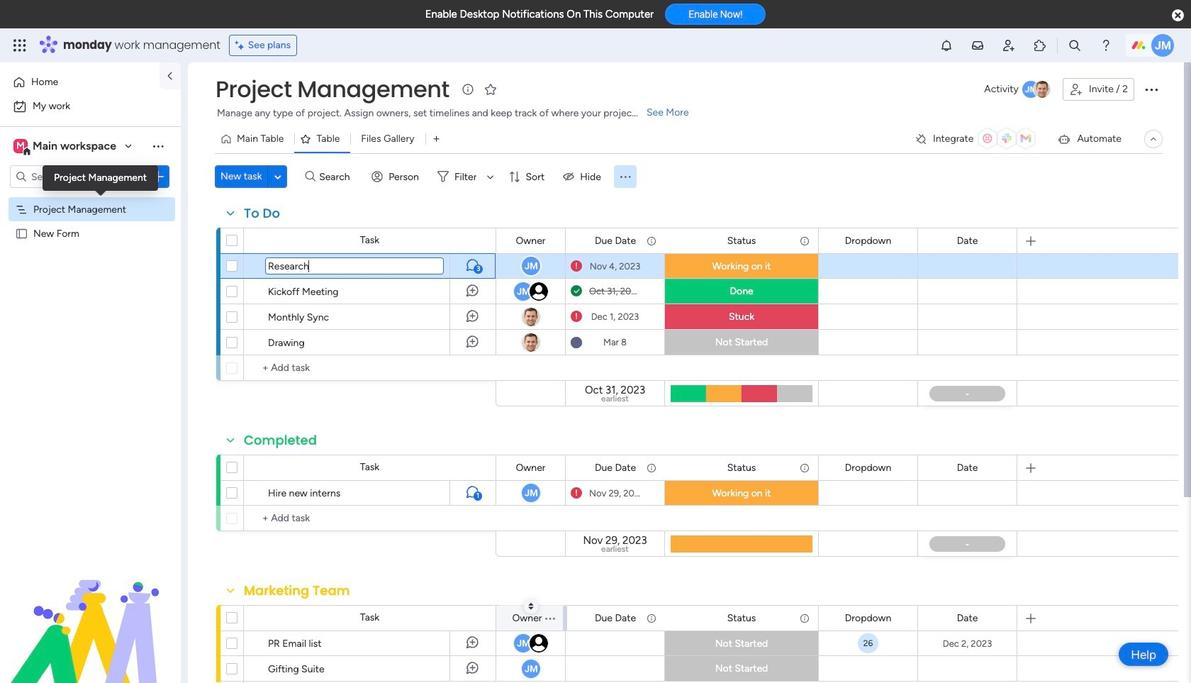 Task type: describe. For each thing, give the bounding box(es) containing it.
Search field
[[316, 167, 358, 187]]

Search in workspace field
[[30, 168, 118, 185]]

search everything image
[[1068, 38, 1083, 52]]

0 vertical spatial options image
[[1144, 81, 1161, 98]]

workspace options image
[[151, 139, 165, 153]]

2 vertical spatial option
[[0, 196, 181, 199]]

options image
[[197, 651, 209, 683]]

invite members image
[[1002, 38, 1017, 52]]

2 v2 overdue deadline image from the top
[[571, 310, 582, 323]]

3 v2 overdue deadline image from the top
[[571, 486, 582, 500]]

sort desc image
[[529, 602, 534, 611]]

collapse board header image
[[1149, 133, 1160, 145]]

v2 done deadline image
[[571, 284, 582, 298]]

1 vertical spatial option
[[9, 95, 172, 118]]

show board description image
[[460, 82, 477, 96]]

menu image
[[618, 170, 633, 184]]

help image
[[1100, 38, 1114, 52]]

see plans image
[[235, 38, 248, 53]]

workspace selection element
[[13, 138, 118, 156]]

add to favorites image
[[484, 82, 498, 96]]

public board image
[[15, 226, 28, 240]]

1 v2 overdue deadline image from the top
[[571, 259, 582, 273]]



Task type: locate. For each thing, give the bounding box(es) containing it.
1 horizontal spatial options image
[[1144, 81, 1161, 98]]

arrow down image
[[482, 168, 499, 185]]

0 vertical spatial option
[[9, 71, 151, 94]]

v2 overdue deadline image
[[571, 259, 582, 273], [571, 310, 582, 323], [571, 486, 582, 500]]

2 vertical spatial v2 overdue deadline image
[[571, 486, 582, 500]]

column information image
[[646, 462, 658, 474], [799, 462, 811, 474], [646, 613, 658, 624]]

select product image
[[13, 38, 27, 52]]

monday marketplace image
[[1034, 38, 1048, 52]]

lottie animation element
[[0, 540, 181, 683]]

list box
[[0, 194, 181, 437]]

add view image
[[434, 134, 440, 144]]

v2 search image
[[305, 169, 316, 185]]

options image down workspace options image at the left of the page
[[151, 170, 165, 184]]

angle down image
[[275, 171, 281, 182]]

lottie animation image
[[0, 540, 181, 683]]

update feed image
[[971, 38, 985, 52]]

column information image
[[646, 235, 658, 247], [799, 235, 811, 247], [799, 613, 811, 624]]

notifications image
[[940, 38, 954, 52]]

1 vertical spatial v2 overdue deadline image
[[571, 310, 582, 323]]

options image
[[1144, 81, 1161, 98], [151, 170, 165, 184]]

workspace image
[[13, 138, 28, 154]]

0 vertical spatial v2 overdue deadline image
[[571, 259, 582, 273]]

1 vertical spatial options image
[[151, 170, 165, 184]]

options image down jeremy miller image
[[1144, 81, 1161, 98]]

0 horizontal spatial options image
[[151, 170, 165, 184]]

None field
[[212, 74, 453, 104], [240, 204, 284, 223], [513, 233, 549, 249], [592, 233, 640, 249], [724, 233, 760, 249], [842, 233, 895, 249], [954, 233, 982, 249], [266, 258, 443, 274], [240, 431, 321, 450], [513, 460, 549, 476], [592, 460, 640, 476], [724, 460, 760, 476], [842, 460, 895, 476], [954, 460, 982, 476], [240, 582, 354, 600], [504, 610, 541, 626], [592, 610, 640, 626], [724, 610, 760, 626], [842, 610, 895, 626], [954, 610, 982, 626], [212, 74, 453, 104], [240, 204, 284, 223], [513, 233, 549, 249], [592, 233, 640, 249], [724, 233, 760, 249], [842, 233, 895, 249], [954, 233, 982, 249], [266, 258, 443, 274], [240, 431, 321, 450], [513, 460, 549, 476], [592, 460, 640, 476], [724, 460, 760, 476], [842, 460, 895, 476], [954, 460, 982, 476], [240, 582, 354, 600], [504, 610, 541, 626], [592, 610, 640, 626], [724, 610, 760, 626], [842, 610, 895, 626], [954, 610, 982, 626]]

option
[[9, 71, 151, 94], [9, 95, 172, 118], [0, 196, 181, 199]]

dapulse close image
[[1173, 9, 1185, 23]]

sort asc image
[[529, 602, 534, 611]]

jeremy miller image
[[1152, 34, 1175, 57]]



Task type: vqa. For each thing, say whether or not it's contained in the screenshot.
Edit Labels at right bottom
no



